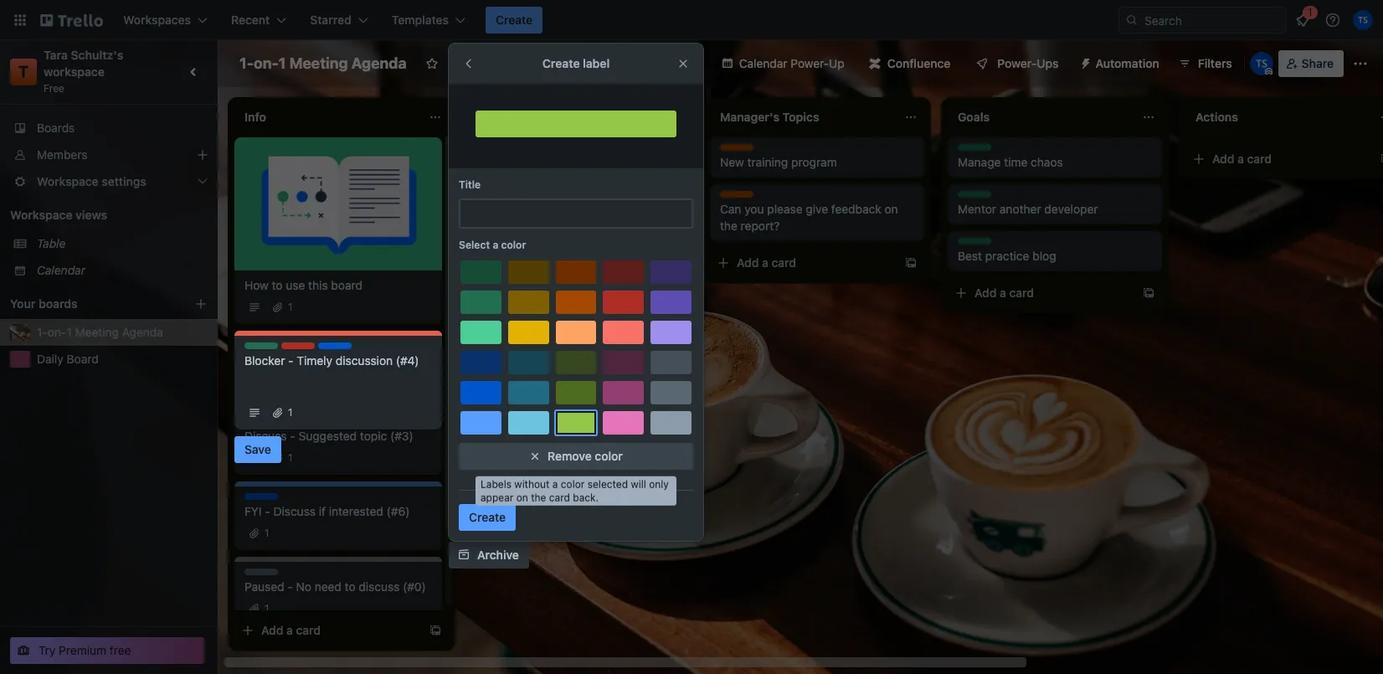 Task type: describe. For each thing, give the bounding box(es) containing it.
program
[[792, 155, 837, 169]]

color: green, title: "goal" element for manage
[[958, 144, 992, 157]]

on inside discuss can you please give feedback on the report?
[[885, 202, 899, 216]]

change for change cover
[[477, 427, 520, 441]]

card for the top create from template… icon
[[1248, 152, 1272, 166]]

drafted
[[505, 219, 544, 233]]

show menu image
[[1353, 55, 1370, 72]]

edit labels button
[[449, 361, 545, 388]]

customize views image
[[672, 55, 689, 72]]

select a color
[[459, 239, 526, 251]]

workspace visible
[[479, 56, 579, 70]]

discuss for discuss
[[245, 418, 283, 431]]

color inside button
[[595, 449, 623, 463]]

1 vertical spatial create button
[[459, 504, 516, 531]]

2 paused from the top
[[245, 580, 284, 594]]

0 vertical spatial create from template… image
[[1380, 152, 1384, 166]]

goal manage time chaos
[[958, 144, 1064, 169]]

2 vertical spatial create
[[469, 510, 506, 524]]

workspace
[[44, 65, 105, 79]]

boards link
[[0, 115, 218, 142]]

tara schultz's workspace link
[[44, 48, 126, 79]]

open card link
[[449, 331, 545, 358]]

primary element
[[0, 0, 1384, 40]]

feedback?
[[576, 235, 632, 250]]

calendar power-up link
[[711, 50, 855, 77]]

(#0)
[[403, 580, 426, 594]]

color inside labels without a color selected will only appear on the card back.
[[561, 478, 585, 491]]

0 horizontal spatial 1-on-1 meeting agenda
[[37, 325, 163, 339]]

goal best practice blog
[[958, 238, 1057, 263]]

free
[[44, 82, 64, 95]]

schultz's
[[71, 48, 123, 62]]

manage time chaos link
[[958, 154, 1153, 171]]

on inside the team is stuck on x, how can we move forward?
[[581, 155, 595, 169]]

up
[[829, 56, 845, 70]]

your boards with 2 items element
[[10, 294, 169, 314]]

0 horizontal spatial on-
[[48, 325, 67, 339]]

chaos
[[1031, 155, 1064, 169]]

meeting inside text field
[[289, 54, 348, 72]]

goal for manage
[[958, 144, 980, 157]]

use
[[286, 278, 305, 292]]

workspace visible button
[[449, 50, 589, 77]]

1 paused from the top
[[245, 569, 280, 581]]

i
[[483, 282, 486, 297]]

visible
[[544, 56, 579, 70]]

try premium free
[[39, 643, 131, 658]]

blog
[[1033, 249, 1057, 263]]

create label
[[543, 56, 610, 70]]

discuss for new
[[720, 144, 758, 157]]

if inside fyi fyi - discuss if interested (#6)
[[319, 504, 326, 519]]

Board name text field
[[231, 50, 415, 77]]

your
[[10, 297, 36, 311]]

1-on-1 meeting agenda inside text field
[[240, 54, 407, 72]]

labels without a color selected will only appear on the card back.
[[481, 478, 669, 504]]

fyi fyi - discuss if interested (#6)
[[245, 493, 410, 519]]

close popover image
[[677, 57, 690, 70]]

this
[[308, 278, 328, 292]]

(#6)
[[387, 504, 410, 519]]

months.
[[505, 235, 549, 250]]

(#3)
[[390, 429, 414, 443]]

new
[[720, 155, 745, 169]]

can inside the team is stuck on x, how can we move forward?
[[638, 155, 657, 169]]

report?
[[741, 219, 780, 233]]

on inside labels without a color selected will only appear on the card back.
[[517, 491, 528, 504]]

selected
[[588, 478, 628, 491]]

edit dates button
[[449, 512, 543, 539]]

we up some
[[518, 282, 534, 297]]

best practice blog link
[[958, 248, 1153, 265]]

archive
[[477, 548, 519, 562]]

create inside the primary element
[[496, 13, 533, 27]]

mentor
[[958, 202, 997, 216]]

team
[[506, 155, 533, 169]]

change members button
[[449, 391, 585, 418]]

premium
[[59, 643, 107, 658]]

i've drafted my goals for the next few months. any feedback?
[[483, 219, 661, 250]]

members link
[[0, 142, 218, 168]]

remove
[[548, 449, 592, 463]]

edit labels
[[477, 367, 535, 381]]

cover
[[523, 427, 554, 441]]

x,
[[598, 155, 609, 169]]

members
[[523, 397, 575, 411]]

tara
[[44, 48, 68, 62]]

1 vertical spatial 1-
[[37, 325, 48, 339]]

appear
[[481, 491, 514, 504]]

free
[[110, 643, 131, 658]]

discuss - suggested topic (#3) link
[[245, 428, 432, 445]]

power- inside calendar power-up link
[[791, 56, 829, 70]]

sm image
[[1073, 50, 1096, 74]]

add board image
[[194, 297, 208, 311]]

1- inside text field
[[240, 54, 254, 72]]

color: green, title: "goal" element for mentor
[[958, 191, 992, 204]]

0 vertical spatial color
[[501, 239, 526, 251]]

labels without a color selected will only appear on the card back. tooltip
[[476, 477, 677, 506]]

velocity
[[606, 282, 648, 297]]

color: bold lime, title: none image
[[476, 111, 677, 137]]

daily board link
[[37, 351, 208, 368]]

select
[[459, 239, 490, 251]]

tara schultz (taraschultz7) image inside the primary element
[[1354, 10, 1374, 30]]

power-ups
[[998, 56, 1059, 70]]

color: black, title: "paused" element
[[245, 569, 280, 581]]

discuss i think we can improve velocity if we make some tooling changes.
[[483, 271, 676, 313]]

workspace views
[[10, 208, 107, 222]]

1 inside text field
[[279, 54, 286, 72]]

agenda inside text field
[[352, 54, 407, 72]]

edit card image
[[421, 338, 434, 352]]

topic
[[360, 429, 387, 443]]

t link
[[10, 59, 37, 85]]

we for discuss i think we can improve velocity if we make some tooling changes.
[[661, 282, 676, 297]]

fyi - discuss if interested (#6) link
[[245, 503, 432, 520]]

changes.
[[587, 299, 637, 313]]

open information menu image
[[1325, 12, 1342, 28]]

card for the bottommost create from template… icon
[[1010, 286, 1035, 300]]

views
[[75, 208, 107, 222]]

board image
[[603, 56, 616, 70]]

confluence
[[888, 56, 951, 70]]

card for top create from template… image
[[772, 255, 797, 270]]

return to previous screen image
[[462, 57, 476, 70]]

dates
[[502, 518, 533, 532]]

for
[[599, 219, 614, 233]]

confluence button
[[859, 50, 961, 77]]

new training program link
[[720, 154, 915, 171]]

daily
[[37, 352, 63, 366]]

calendar power-up
[[739, 56, 845, 70]]

title
[[459, 178, 481, 191]]

boards
[[39, 297, 78, 311]]

only
[[649, 478, 669, 491]]

copy button
[[449, 482, 516, 508]]

goal mentor another developer
[[958, 191, 1099, 216]]

archive button
[[449, 542, 529, 569]]

1 horizontal spatial create from template… image
[[667, 337, 680, 350]]

color: green, title: "goal" element for best
[[958, 238, 992, 250]]

0 vertical spatial create from template… image
[[905, 256, 918, 270]]

t
[[18, 62, 29, 81]]



Task type: locate. For each thing, give the bounding box(es) containing it.
blocker - timely discussion (#4)
[[245, 353, 419, 368]]

table link
[[37, 235, 208, 252]]

move
[[477, 457, 507, 472]]

the inside discuss can you please give feedback on the report?
[[720, 219, 738, 233]]

make
[[483, 299, 511, 313]]

2 horizontal spatial create from template… image
[[905, 256, 918, 270]]

0 horizontal spatial can
[[537, 282, 556, 297]]

1 horizontal spatial on-
[[254, 54, 279, 72]]

- for suggested
[[290, 429, 295, 443]]

1 vertical spatial calendar
[[37, 263, 85, 277]]

2 vertical spatial color
[[561, 478, 585, 491]]

please
[[768, 202, 803, 216]]

0 vertical spatial calendar
[[739, 56, 788, 70]]

1 vertical spatial meeting
[[75, 325, 119, 339]]

save button
[[235, 436, 281, 463]]

create button
[[486, 7, 543, 34], [459, 504, 516, 531]]

the down 'can'
[[720, 219, 738, 233]]

tara schultz (taraschultz7) image right "open information menu" icon
[[1354, 10, 1374, 30]]

2 vertical spatial on
[[517, 491, 528, 504]]

1 vertical spatial on
[[885, 202, 899, 216]]

-
[[288, 353, 294, 368], [290, 429, 295, 443], [265, 504, 270, 519], [288, 580, 293, 594]]

search image
[[1126, 13, 1139, 27]]

forward?
[[515, 172, 562, 186]]

color: orange, title: "discuss" element up report?
[[720, 191, 758, 204]]

developer
[[1045, 202, 1099, 216]]

1 horizontal spatial can
[[638, 155, 657, 169]]

create down appear
[[469, 510, 506, 524]]

1 change from the top
[[477, 397, 520, 411]]

1 vertical spatial create from template… image
[[1143, 286, 1156, 300]]

0 vertical spatial workspace
[[479, 56, 541, 70]]

can right the how
[[638, 155, 657, 169]]

1 horizontal spatial on
[[581, 155, 595, 169]]

1 horizontal spatial agenda
[[352, 54, 407, 72]]

1 horizontal spatial create from template… image
[[1380, 152, 1384, 166]]

ups
[[1037, 56, 1059, 70]]

board
[[67, 352, 99, 366]]

1 vertical spatial create
[[543, 56, 580, 70]]

discuss up save at the left bottom of page
[[245, 418, 283, 431]]

change up move
[[477, 427, 520, 441]]

0 vertical spatial edit
[[477, 367, 499, 381]]

2 horizontal spatial on
[[885, 202, 899, 216]]

we right the how
[[660, 155, 676, 169]]

Blocker - Timely discussion (#4) text field
[[245, 353, 432, 400]]

2 power- from the left
[[998, 56, 1037, 70]]

discuss up make
[[483, 271, 520, 284]]

table
[[37, 236, 66, 250]]

change cover
[[477, 427, 554, 441]]

my
[[547, 219, 563, 233]]

edit left labels
[[477, 367, 499, 381]]

calendar for calendar
[[37, 263, 85, 277]]

create up "workspace visible" button
[[496, 13, 533, 27]]

1 power- from the left
[[791, 56, 829, 70]]

color: green, title: "goal" element
[[958, 144, 992, 157], [958, 191, 992, 204], [958, 238, 992, 250], [245, 343, 278, 355], [245, 343, 278, 355]]

change
[[477, 397, 520, 411], [477, 427, 520, 441]]

discuss left interested
[[274, 504, 316, 519]]

tara schultz (taraschultz7) image
[[1354, 10, 1374, 30], [1250, 52, 1274, 75]]

next
[[638, 219, 661, 233]]

the team is stuck on x, how can we move forward? link
[[483, 154, 677, 188]]

1 vertical spatial if
[[319, 504, 326, 519]]

we for the team is stuck on x, how can we move forward?
[[660, 155, 676, 169]]

you
[[745, 202, 764, 216]]

0 vertical spatial create button
[[486, 7, 543, 34]]

filters
[[1199, 56, 1233, 70]]

calendar
[[739, 56, 788, 70], [37, 263, 85, 277]]

1 horizontal spatial the
[[617, 219, 634, 233]]

move button
[[449, 452, 517, 478]]

boards
[[37, 121, 75, 135]]

- left 'suggested'
[[290, 429, 295, 443]]

1 vertical spatial to
[[345, 580, 356, 594]]

discuss discuss - suggested topic (#3)
[[245, 418, 414, 443]]

can inside discuss i think we can improve velocity if we make some tooling changes.
[[537, 282, 556, 297]]

change down edit labels button at the left bottom
[[477, 397, 520, 411]]

edit inside button
[[477, 518, 499, 532]]

discuss up report?
[[720, 191, 758, 204]]

0 horizontal spatial agenda
[[122, 325, 163, 339]]

agenda up daily board link
[[122, 325, 163, 339]]

2 edit from the top
[[477, 518, 499, 532]]

1 horizontal spatial workspace
[[479, 56, 541, 70]]

to right need
[[345, 580, 356, 594]]

discuss new training program
[[720, 144, 837, 169]]

to inside paused paused - no need to discuss (#0)
[[345, 580, 356, 594]]

color: red, title: "blocker" element
[[281, 343, 318, 355], [281, 343, 318, 355]]

agenda left star or unstar board icon
[[352, 54, 407, 72]]

discuss left 'suggested'
[[245, 429, 287, 443]]

0 vertical spatial create
[[496, 13, 533, 27]]

calendar link
[[37, 262, 208, 279]]

how to use this board link
[[245, 277, 432, 294]]

on right feedback
[[885, 202, 899, 216]]

1 vertical spatial create from template… image
[[667, 337, 680, 350]]

1 edit from the top
[[477, 367, 499, 381]]

goal for best
[[958, 238, 980, 250]]

no
[[296, 580, 312, 594]]

0 horizontal spatial workspace
[[10, 208, 73, 222]]

practice
[[986, 249, 1030, 263]]

1 vertical spatial agenda
[[122, 325, 163, 339]]

1 horizontal spatial tara schultz (taraschultz7) image
[[1354, 10, 1374, 30]]

Search field
[[1139, 8, 1286, 33]]

workspace inside button
[[479, 56, 541, 70]]

feedback
[[832, 202, 882, 216]]

create button inside the primary element
[[486, 7, 543, 34]]

star or unstar board image
[[425, 57, 439, 70]]

blocker fyi
[[281, 343, 334, 355], [281, 343, 334, 355]]

try
[[39, 643, 56, 658]]

workspace for workspace visible
[[479, 56, 541, 70]]

0 vertical spatial to
[[272, 278, 283, 292]]

0 vertical spatial on
[[581, 155, 595, 169]]

1 horizontal spatial color
[[561, 478, 585, 491]]

1 vertical spatial color
[[595, 449, 623, 463]]

copy
[[477, 488, 506, 502]]

give
[[806, 202, 829, 216]]

the inside labels without a color selected will only appear on the card back.
[[531, 491, 547, 504]]

stuck
[[548, 155, 578, 169]]

- inside paused paused - no need to discuss (#0)
[[288, 580, 293, 594]]

can
[[720, 202, 742, 216]]

workspace
[[479, 56, 541, 70], [10, 208, 73, 222]]

workspace for workspace views
[[10, 208, 73, 222]]

0 vertical spatial 1-
[[240, 54, 254, 72]]

suggested
[[299, 429, 357, 443]]

on left x,
[[581, 155, 595, 169]]

goal inside goal mentor another developer
[[958, 191, 980, 204]]

can up some
[[537, 282, 556, 297]]

0 vertical spatial change
[[477, 397, 520, 411]]

1 vertical spatial can
[[537, 282, 556, 297]]

color: orange, title: "discuss" element for you
[[720, 191, 758, 204]]

discussion
[[336, 353, 393, 368]]

color: orange, title: "discuss" element
[[720, 144, 758, 157], [720, 191, 758, 204], [483, 271, 520, 284], [245, 418, 283, 431]]

1 vertical spatial workspace
[[10, 208, 73, 222]]

color down the drafted
[[501, 239, 526, 251]]

on down without
[[517, 491, 528, 504]]

if inside discuss i think we can improve velocity if we make some tooling changes.
[[651, 282, 658, 297]]

0 horizontal spatial tara schultz (taraschultz7) image
[[1250, 52, 1274, 75]]

the inside i've drafted my goals for the next few months. any feedback?
[[617, 219, 634, 233]]

0 vertical spatial can
[[638, 155, 657, 169]]

0 horizontal spatial meeting
[[75, 325, 119, 339]]

1 vertical spatial on-
[[48, 325, 67, 339]]

discuss inside discuss new training program
[[720, 144, 758, 157]]

remove color
[[548, 449, 623, 463]]

1 vertical spatial tara schultz (taraschultz7) image
[[1250, 52, 1274, 75]]

1 horizontal spatial if
[[651, 282, 658, 297]]

0 vertical spatial 1-on-1 meeting agenda
[[240, 54, 407, 72]]

create from template… image
[[1380, 152, 1384, 166], [1143, 286, 1156, 300]]

goal inside goal best practice blog
[[958, 238, 980, 250]]

calendar for calendar power-up
[[739, 56, 788, 70]]

how
[[612, 155, 635, 169]]

card for leftmost create from template… image
[[296, 623, 321, 637]]

we right velocity
[[661, 282, 676, 297]]

0 vertical spatial on-
[[254, 54, 279, 72]]

discuss inside discuss i think we can improve velocity if we make some tooling changes.
[[483, 271, 520, 284]]

create button up "workspace visible" button
[[486, 7, 543, 34]]

edit down appear
[[477, 518, 499, 532]]

1 horizontal spatial 1-on-1 meeting agenda
[[240, 54, 407, 72]]

tara schultz (taraschultz7) image right filters
[[1250, 52, 1274, 75]]

we inside the team is stuck on x, how can we move forward?
[[660, 155, 676, 169]]

2 horizontal spatial color
[[595, 449, 623, 463]]

color up back. in the left of the page
[[561, 478, 585, 491]]

1 horizontal spatial calendar
[[739, 56, 788, 70]]

can you please give feedback on the report? link
[[720, 201, 915, 235]]

change members
[[477, 397, 575, 411]]

tooling
[[547, 299, 584, 313]]

1 horizontal spatial meeting
[[289, 54, 348, 72]]

discuss for can
[[720, 191, 758, 204]]

to
[[272, 278, 283, 292], [345, 580, 356, 594]]

calendar inside calendar link
[[37, 263, 85, 277]]

1 horizontal spatial to
[[345, 580, 356, 594]]

change inside change members button
[[477, 397, 520, 411]]

- left no
[[288, 580, 293, 594]]

- down 'save' button
[[265, 504, 270, 519]]

a inside labels without a color selected will only appear on the card back.
[[553, 478, 558, 491]]

share button
[[1279, 50, 1344, 77]]

2 change from the top
[[477, 427, 520, 441]]

to inside how to use this board 'link'
[[272, 278, 283, 292]]

to left use
[[272, 278, 283, 292]]

if left interested
[[319, 504, 326, 519]]

discuss up 'can'
[[720, 144, 758, 157]]

goal inside goal manage time chaos
[[958, 144, 980, 157]]

how to use this board
[[245, 278, 363, 292]]

1-on-1 meeting agenda link
[[37, 324, 208, 341]]

discuss for i
[[483, 271, 520, 284]]

members
[[37, 147, 88, 162]]

1 notification image
[[1293, 10, 1313, 30]]

edit dates
[[477, 518, 533, 532]]

agenda
[[352, 54, 407, 72], [122, 325, 163, 339]]

color: orange, title: "discuss" element for think
[[483, 271, 520, 284]]

0 horizontal spatial on
[[517, 491, 528, 504]]

workspace up table
[[10, 208, 73, 222]]

0 horizontal spatial create from template… image
[[429, 624, 442, 637]]

color: orange, title: "discuss" element for training
[[720, 144, 758, 157]]

calendar left up
[[739, 56, 788, 70]]

calendar down table
[[37, 263, 85, 277]]

create from template… image
[[905, 256, 918, 270], [667, 337, 680, 350], [429, 624, 442, 637]]

2 vertical spatial create from template… image
[[429, 624, 442, 637]]

goal for mentor
[[958, 191, 980, 204]]

discuss inside discuss can you please give feedback on the report?
[[720, 191, 758, 204]]

change inside change cover button
[[477, 427, 520, 441]]

create
[[496, 13, 533, 27], [543, 56, 580, 70], [469, 510, 506, 524]]

color
[[501, 239, 526, 251], [595, 449, 623, 463], [561, 478, 585, 491]]

- for discuss
[[265, 504, 270, 519]]

- left timely
[[288, 353, 294, 368]]

0 vertical spatial agenda
[[352, 54, 407, 72]]

0 horizontal spatial color
[[501, 239, 526, 251]]

timely
[[297, 353, 333, 368]]

create button down appear
[[459, 504, 516, 531]]

- for no
[[288, 580, 293, 594]]

0 horizontal spatial to
[[272, 278, 283, 292]]

think
[[489, 282, 515, 297]]

1
[[279, 54, 286, 72], [288, 301, 293, 313], [66, 325, 72, 339], [288, 406, 293, 419], [288, 452, 293, 464], [265, 527, 269, 539], [265, 602, 269, 615]]

on- inside text field
[[254, 54, 279, 72]]

calendar inside calendar power-up link
[[739, 56, 788, 70]]

color: orange, title: "discuss" element up make
[[483, 271, 520, 284]]

i think we can improve velocity if we make some tooling changes. link
[[483, 281, 677, 315]]

1 vertical spatial change
[[477, 427, 520, 441]]

manage
[[958, 155, 1001, 169]]

power- inside "power-ups" button
[[998, 56, 1037, 70]]

- inside discuss discuss - suggested topic (#3)
[[290, 429, 295, 443]]

color: orange, title: "discuss" element up save at the left bottom of page
[[245, 418, 283, 431]]

will
[[631, 478, 647, 491]]

0 vertical spatial tara schultz (taraschultz7) image
[[1354, 10, 1374, 30]]

1 vertical spatial edit
[[477, 518, 499, 532]]

0 horizontal spatial power-
[[791, 56, 829, 70]]

can
[[638, 155, 657, 169], [537, 282, 556, 297]]

any
[[552, 235, 573, 250]]

1-on-1 meeting agenda
[[240, 54, 407, 72], [37, 325, 163, 339]]

workspace right return to previous screen icon
[[479, 56, 541, 70]]

None text field
[[459, 199, 694, 229]]

edit for edit dates
[[477, 518, 499, 532]]

0 horizontal spatial if
[[319, 504, 326, 519]]

goals
[[567, 219, 596, 233]]

training
[[748, 155, 789, 169]]

the team is stuck on x, how can we move forward?
[[483, 155, 676, 186]]

fyi
[[318, 343, 334, 355], [318, 343, 334, 355], [245, 493, 260, 506], [245, 504, 262, 519]]

0 vertical spatial if
[[651, 282, 658, 297]]

i've drafted my goals for the next few months. any feedback? link
[[483, 218, 677, 251]]

card inside labels without a color selected will only appear on the card back.
[[549, 491, 570, 504]]

0 horizontal spatial 1-
[[37, 325, 48, 339]]

0 horizontal spatial calendar
[[37, 263, 85, 277]]

edit for edit labels
[[477, 367, 499, 381]]

time
[[1005, 155, 1028, 169]]

create left label
[[543, 56, 580, 70]]

0 horizontal spatial the
[[531, 491, 547, 504]]

color up selected
[[595, 449, 623, 463]]

- inside fyi fyi - discuss if interested (#6)
[[265, 504, 270, 519]]

change for change members
[[477, 397, 520, 411]]

edit inside button
[[477, 367, 499, 381]]

improve
[[560, 282, 603, 297]]

the down without
[[531, 491, 547, 504]]

1 horizontal spatial power-
[[998, 56, 1037, 70]]

the right for
[[617, 219, 634, 233]]

back.
[[573, 491, 599, 504]]

interested
[[329, 504, 383, 519]]

0 vertical spatial meeting
[[289, 54, 348, 72]]

goal
[[958, 144, 980, 157], [958, 191, 980, 204], [958, 238, 980, 250], [245, 343, 267, 355], [245, 343, 267, 355]]

2 horizontal spatial the
[[720, 219, 738, 233]]

color: orange, title: "discuss" element up 'can'
[[720, 144, 758, 157]]

0 horizontal spatial create from template… image
[[1143, 286, 1156, 300]]

another
[[1000, 202, 1042, 216]]

discuss inside fyi fyi - discuss if interested (#6)
[[274, 504, 316, 519]]

paused paused - no need to discuss (#0)
[[245, 569, 426, 594]]

label
[[583, 56, 610, 70]]

1 horizontal spatial 1-
[[240, 54, 254, 72]]

card for create from template… image to the middle
[[534, 336, 559, 350]]

best
[[958, 249, 983, 263]]

color: blue, title: "fyi" element
[[318, 343, 352, 355], [318, 343, 352, 355], [245, 493, 278, 506]]

if right velocity
[[651, 282, 658, 297]]

1 vertical spatial 1-on-1 meeting agenda
[[37, 325, 163, 339]]



Task type: vqa. For each thing, say whether or not it's contained in the screenshot.
Paused - No Need To Discuss (#0) LINK
yes



